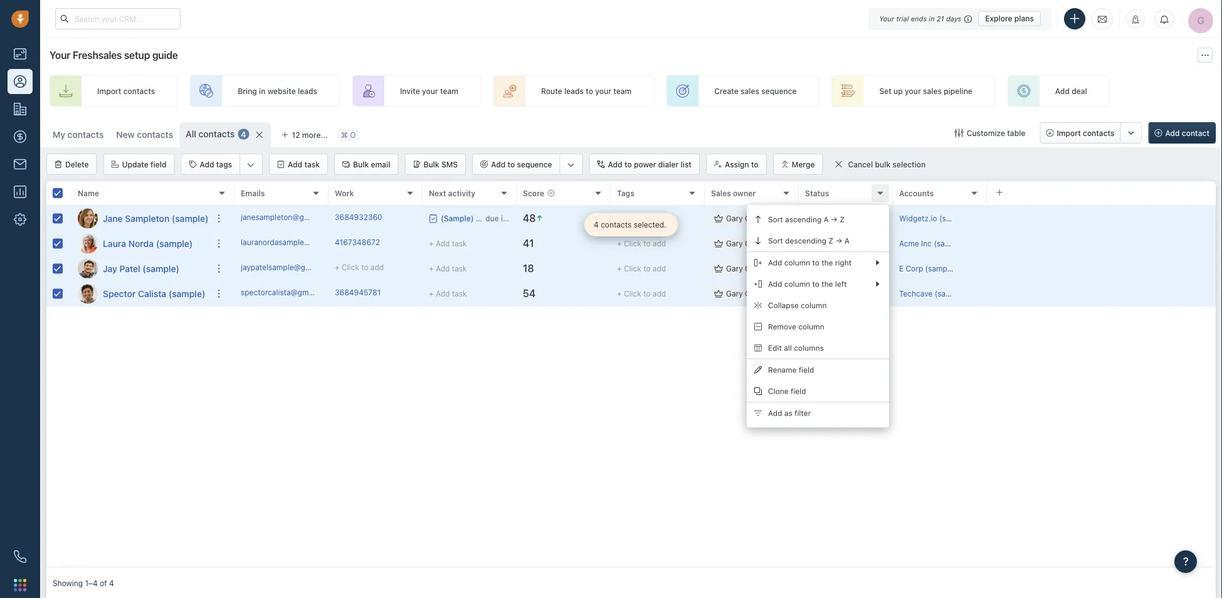 Task type: describe. For each thing, give the bounding box(es) containing it.
sort descending z → a
[[768, 236, 850, 245]]

add for add contact
[[1165, 129, 1180, 137]]

orlando for 41
[[745, 239, 773, 248]]

owner
[[733, 189, 756, 197]]

1 + click to add from the top
[[617, 214, 666, 223]]

gary orlando for 54
[[726, 289, 773, 298]]

press space to deselect this row. row containing 48
[[234, 206, 1216, 231]]

j image for jay patel (sample)
[[78, 259, 98, 279]]

orlando for 54
[[745, 289, 773, 298]]

acme inc (sample) link
[[899, 239, 965, 248]]

power
[[634, 160, 656, 169]]

dialer
[[658, 160, 679, 169]]

(sample) for acme inc (sample)
[[934, 239, 965, 248]]

column for add column to the right
[[784, 258, 810, 267]]

clone
[[768, 387, 789, 396]]

lauranordasample@gmail.com
[[241, 238, 347, 247]]

add for 18
[[653, 264, 666, 273]]

customize table
[[967, 129, 1025, 137]]

1 team from the left
[[440, 86, 458, 95]]

+ click to add for 54
[[617, 289, 666, 298]]

add for add to power dialer list
[[608, 160, 622, 169]]

your for your trial ends in 21 days
[[879, 14, 894, 23]]

press space to deselect this row. row containing 54
[[234, 282, 1216, 307]]

3 your from the left
[[905, 86, 921, 95]]

import contacts for import contacts 'link'
[[97, 86, 155, 95]]

deal
[[1072, 86, 1087, 95]]

jane
[[103, 213, 123, 224]]

e corp (sample) link
[[899, 264, 956, 273]]

4167348672
[[335, 238, 380, 247]]

jaypatelsample@gmail.com link
[[241, 262, 337, 275]]

sort ascending a → z
[[768, 215, 845, 224]]

→ for a
[[836, 236, 842, 245]]

remove column menu item
[[747, 316, 889, 337]]

score
[[523, 189, 544, 197]]

spector calista (sample)
[[103, 288, 205, 299]]

laura norda (sample) link
[[103, 237, 193, 250]]

corp
[[906, 264, 923, 273]]

name column header
[[71, 181, 234, 206]]

2 your from the left
[[595, 86, 611, 95]]

janesampleton@gmail.com 3684932360
[[241, 213, 382, 222]]

add as filter
[[768, 409, 811, 418]]

bulk
[[875, 160, 890, 169]]

to inside button
[[751, 160, 759, 169]]

(sample) for jane sampleton (sample)
[[172, 213, 208, 224]]

invite
[[400, 86, 420, 95]]

norda
[[128, 238, 154, 249]]

contacts right my
[[67, 129, 104, 140]]

email
[[371, 160, 390, 169]]

2 team from the left
[[613, 86, 632, 95]]

12 more...
[[292, 130, 328, 139]]

press space to deselect this row. row containing 18
[[234, 256, 1216, 282]]

field for update field
[[150, 160, 166, 169]]

merge
[[792, 160, 815, 169]]

add to sequence group
[[472, 154, 583, 175]]

48
[[523, 212, 536, 224]]

sampleton
[[125, 213, 169, 224]]

contacts inside grid
[[601, 220, 632, 229]]

table
[[1007, 129, 1025, 137]]

4 contacts selected.
[[594, 220, 666, 229]]

edit all columns menu item
[[747, 337, 889, 359]]

acme
[[899, 239, 919, 248]]

0 horizontal spatial 4
[[109, 579, 114, 587]]

1 cell from the top
[[987, 206, 1216, 231]]

my contacts
[[53, 129, 104, 140]]

0 horizontal spatial a
[[824, 215, 829, 224]]

1 gary from the top
[[726, 214, 743, 223]]

press space to deselect this row. row containing jay patel (sample)
[[46, 256, 234, 282]]

task for 54
[[452, 289, 467, 298]]

add for add tags
[[200, 160, 214, 169]]

add for add as filter
[[768, 409, 782, 418]]

gary for 41
[[726, 239, 743, 248]]

customize
[[967, 129, 1005, 137]]

add to power dialer list
[[608, 160, 692, 169]]

set up your sales pipeline
[[879, 86, 972, 95]]

up
[[894, 86, 903, 95]]

spector calista (sample) link
[[103, 287, 205, 300]]

route
[[541, 86, 562, 95]]

days
[[946, 14, 961, 23]]

create sales sequence link
[[667, 75, 819, 107]]

0 horizontal spatial z
[[828, 236, 833, 245]]

cell for 18
[[987, 256, 1216, 281]]

1 gary orlando from the top
[[726, 214, 773, 223]]

(sample) for jay patel (sample)
[[143, 263, 179, 274]]

your trial ends in 21 days
[[879, 14, 961, 23]]

merge button
[[773, 154, 823, 175]]

sales inside set up your sales pipeline link
[[923, 86, 942, 95]]

name row
[[46, 181, 234, 206]]

add for add column to the right
[[768, 258, 782, 267]]

emails
[[241, 189, 265, 197]]

→ for z
[[831, 215, 838, 224]]

remove
[[768, 322, 796, 331]]

18
[[523, 262, 534, 274]]

2 qualified from the top
[[819, 289, 850, 298]]

gary orlando for 41
[[726, 239, 773, 248]]

+ click to add for 18
[[617, 264, 666, 273]]

add deal link
[[1008, 75, 1110, 107]]

gary for 54
[[726, 289, 743, 298]]

cell for 54
[[987, 282, 1216, 306]]

+ add task for 54
[[429, 289, 467, 298]]

right
[[835, 258, 852, 267]]

add for 41
[[653, 239, 666, 248]]

bring in website leads link
[[190, 75, 340, 107]]

+ click to add for 41
[[617, 239, 666, 248]]

54
[[523, 288, 536, 299]]

accounts
[[899, 189, 934, 197]]

4167348672 link
[[335, 237, 380, 250]]

sort ascending a → z menu item
[[747, 209, 889, 230]]

next
[[429, 189, 446, 197]]

bulk for bulk email
[[353, 160, 369, 169]]

1 qualified from the top
[[819, 239, 850, 248]]

(sample) down e corp (sample) link
[[935, 289, 966, 298]]

my
[[53, 129, 65, 140]]

phone image
[[14, 551, 26, 563]]

task inside button
[[304, 160, 320, 169]]

press space to deselect this row. row containing 41
[[234, 231, 1216, 256]]

click for 41
[[624, 239, 641, 248]]

jaypatelsample@gmail.com
[[241, 263, 337, 272]]

Search your CRM... text field
[[55, 8, 181, 29]]

customize table button
[[947, 122, 1034, 144]]

status
[[805, 189, 829, 197]]

create
[[714, 86, 738, 95]]

field for clone field
[[791, 387, 806, 396]]

your freshsales setup guide
[[50, 49, 178, 61]]

cancel bulk selection
[[848, 160, 926, 169]]

in inside bring in website leads link
[[259, 86, 265, 95]]

contacts inside 'link'
[[123, 86, 155, 95]]

4 inside all contacts 4
[[241, 130, 246, 139]]

(sample) for spector calista (sample)
[[169, 288, 205, 299]]

gary for 18
[[726, 264, 743, 273]]

⌘
[[341, 130, 348, 139]]

as
[[784, 409, 792, 418]]

plans
[[1014, 14, 1034, 23]]

route leads to your team link
[[493, 75, 654, 107]]

calista
[[138, 288, 166, 299]]

add for add to sequence
[[491, 160, 505, 169]]

add column to the left
[[768, 280, 847, 288]]

delete button
[[46, 154, 97, 175]]

jaypatelsample@gmail.com + click to add
[[241, 263, 384, 272]]

to inside 'button'
[[624, 160, 632, 169]]

(sample) for e corp (sample)
[[925, 264, 956, 273]]

jane sampleton (sample) link
[[103, 212, 208, 225]]

assign
[[725, 160, 749, 169]]

add tags group
[[181, 154, 263, 175]]

invite your team link
[[352, 75, 481, 107]]

new for new contacts
[[116, 129, 135, 140]]

techcave (sample)
[[899, 289, 966, 298]]

import for "import contacts" button
[[1057, 129, 1081, 137]]

column for remove column
[[798, 322, 824, 331]]

angle down image
[[567, 159, 575, 171]]



Task type: locate. For each thing, give the bounding box(es) containing it.
explore
[[985, 14, 1012, 23]]

update field button
[[103, 154, 175, 175]]

filter
[[794, 409, 811, 418]]

explore plans
[[985, 14, 1034, 23]]

field inside rename field menu item
[[799, 365, 814, 374]]

2 row group from the left
[[234, 206, 1216, 307]]

sales right create
[[741, 86, 759, 95]]

column
[[784, 258, 810, 267], [784, 280, 810, 288], [801, 301, 827, 310], [798, 322, 824, 331]]

1 j image from the top
[[78, 208, 98, 229]]

0 horizontal spatial in
[[259, 86, 265, 95]]

1 horizontal spatial import
[[1057, 129, 1081, 137]]

1 vertical spatial import
[[1057, 129, 1081, 137]]

0 vertical spatial sort
[[768, 215, 783, 224]]

bulk left email
[[353, 160, 369, 169]]

0 vertical spatial a
[[824, 215, 829, 224]]

1 horizontal spatial your
[[595, 86, 611, 95]]

0 vertical spatial 4
[[241, 130, 246, 139]]

1 horizontal spatial new
[[819, 214, 835, 223]]

your right the up at the top right of the page
[[905, 86, 921, 95]]

+ click to add
[[617, 214, 666, 223], [617, 239, 666, 248], [617, 264, 666, 273], [617, 289, 666, 298]]

2 orlando from the top
[[745, 239, 773, 248]]

1 your from the left
[[422, 86, 438, 95]]

contacts down tags
[[601, 220, 632, 229]]

your left freshsales
[[50, 49, 70, 61]]

2 gary from the top
[[726, 239, 743, 248]]

2 horizontal spatial 4
[[594, 220, 599, 229]]

0 vertical spatial z
[[840, 215, 845, 224]]

4 orlando from the top
[[745, 289, 773, 298]]

sequence right create
[[761, 86, 797, 95]]

assign to
[[725, 160, 759, 169]]

1 horizontal spatial a
[[844, 236, 850, 245]]

1 vertical spatial field
[[799, 365, 814, 374]]

grid
[[46, 180, 1216, 568]]

4 inside grid
[[594, 220, 599, 229]]

update
[[122, 160, 148, 169]]

add task button
[[269, 154, 328, 175]]

3684945781
[[335, 288, 381, 297]]

the left left
[[822, 280, 833, 288]]

in left the 21
[[929, 14, 935, 23]]

create sales sequence
[[714, 86, 797, 95]]

column up columns
[[798, 322, 824, 331]]

sales inside create sales sequence link
[[741, 86, 759, 95]]

1 vertical spatial qualified
[[819, 289, 850, 298]]

2 sort from the top
[[768, 236, 783, 245]]

1 the from the top
[[822, 258, 833, 267]]

add inside button
[[288, 160, 302, 169]]

j image left the jane
[[78, 208, 98, 229]]

import down add deal
[[1057, 129, 1081, 137]]

sort left ascending
[[768, 215, 783, 224]]

pipeline
[[944, 86, 972, 95]]

your right 'route'
[[595, 86, 611, 95]]

j image left jay
[[78, 259, 98, 279]]

your left trial
[[879, 14, 894, 23]]

update field
[[122, 160, 166, 169]]

column for collapse column
[[801, 301, 827, 310]]

2 cell from the top
[[987, 231, 1216, 256]]

menu
[[747, 205, 889, 428]]

sales
[[711, 189, 731, 197]]

(sample) right calista
[[169, 288, 205, 299]]

0 horizontal spatial import contacts
[[97, 86, 155, 95]]

jay
[[103, 263, 117, 274]]

sequence for create sales sequence
[[761, 86, 797, 95]]

0 vertical spatial field
[[150, 160, 166, 169]]

field inside the clone field menu item
[[791, 387, 806, 396]]

column down the descending
[[784, 258, 810, 267]]

freshworks switcher image
[[14, 579, 26, 591]]

2 gary orlando from the top
[[726, 239, 773, 248]]

the for left
[[822, 280, 833, 288]]

tags
[[617, 189, 634, 197]]

contacts up update field
[[137, 129, 173, 140]]

column up remove column menu item
[[801, 301, 827, 310]]

new contacts button
[[110, 122, 179, 147], [116, 129, 173, 140]]

row group containing jane sampleton (sample)
[[46, 206, 234, 307]]

container_wx8msf4aqz5i3rn1 image
[[955, 129, 964, 137], [714, 264, 723, 273], [714, 289, 723, 298]]

1 sort from the top
[[768, 215, 783, 224]]

1 vertical spatial z
[[828, 236, 833, 245]]

sequence inside "button"
[[517, 160, 552, 169]]

4 gary from the top
[[726, 289, 743, 298]]

0 vertical spatial →
[[831, 215, 838, 224]]

0 vertical spatial new
[[116, 129, 135, 140]]

0 horizontal spatial sales
[[741, 86, 759, 95]]

0 horizontal spatial your
[[422, 86, 438, 95]]

→ up right
[[836, 236, 842, 245]]

0 horizontal spatial team
[[440, 86, 458, 95]]

0 vertical spatial import contacts
[[97, 86, 155, 95]]

4 left 'selected.'
[[594, 220, 599, 229]]

field right update
[[150, 160, 166, 169]]

sequence for add to sequence
[[517, 160, 552, 169]]

3 + add task from the top
[[429, 289, 467, 298]]

(sample) for laura norda (sample)
[[156, 238, 193, 249]]

new inside press space to deselect this row. row
[[819, 214, 835, 223]]

add
[[653, 214, 666, 223], [653, 239, 666, 248], [370, 263, 384, 272], [653, 264, 666, 273], [653, 289, 666, 298]]

contacts inside button
[[1083, 129, 1115, 137]]

0 vertical spatial in
[[929, 14, 935, 23]]

1 horizontal spatial sequence
[[761, 86, 797, 95]]

1–4
[[85, 579, 98, 587]]

the for right
[[822, 258, 833, 267]]

bulk sms
[[423, 160, 458, 169]]

sort for sort ascending a → z
[[768, 215, 783, 224]]

3 + click to add from the top
[[617, 264, 666, 273]]

1 vertical spatial new
[[819, 214, 835, 223]]

1 vertical spatial sort
[[768, 236, 783, 245]]

2 leads from the left
[[564, 86, 584, 95]]

e
[[899, 264, 904, 273]]

2 vertical spatial 4
[[109, 579, 114, 587]]

s image
[[78, 284, 98, 304]]

0 horizontal spatial import
[[97, 86, 121, 95]]

set up your sales pipeline link
[[832, 75, 995, 107]]

jane sampleton (sample)
[[103, 213, 208, 224]]

1 leads from the left
[[298, 86, 317, 95]]

descending
[[785, 236, 826, 245]]

field down columns
[[799, 365, 814, 374]]

→
[[831, 215, 838, 224], [836, 236, 842, 245]]

2 bulk from the left
[[423, 160, 439, 169]]

1 vertical spatial import contacts
[[1057, 129, 1115, 137]]

sort left the descending
[[768, 236, 783, 245]]

invite your team
[[400, 86, 458, 95]]

press space to deselect this row. row containing laura norda (sample)
[[46, 231, 234, 256]]

0 horizontal spatial sequence
[[517, 160, 552, 169]]

to inside "button"
[[508, 160, 515, 169]]

1 horizontal spatial your
[[879, 14, 894, 23]]

container_wx8msf4aqz5i3rn1 image for 54
[[714, 289, 723, 298]]

add deal
[[1055, 86, 1087, 95]]

angle down image
[[247, 159, 255, 171]]

(sample) down jane sampleton (sample) link on the top left
[[156, 238, 193, 249]]

add for add deal
[[1055, 86, 1070, 95]]

leads right 'route'
[[564, 86, 584, 95]]

sequence up score
[[517, 160, 552, 169]]

import contacts down deal
[[1057, 129, 1115, 137]]

0 horizontal spatial your
[[50, 49, 70, 61]]

1 vertical spatial sequence
[[517, 160, 552, 169]]

(sample) right corp
[[925, 264, 956, 273]]

lauranordasample@gmail.com link
[[241, 237, 347, 250]]

gary
[[726, 214, 743, 223], [726, 239, 743, 248], [726, 264, 743, 273], [726, 289, 743, 298]]

12 more... button
[[274, 126, 335, 144]]

jay patel (sample)
[[103, 263, 179, 274]]

rename field menu item
[[747, 359, 889, 381]]

cell
[[987, 206, 1216, 231], [987, 231, 1216, 256], [987, 256, 1216, 281], [987, 282, 1216, 306]]

more...
[[302, 130, 328, 139]]

click for 18
[[624, 264, 641, 273]]

z
[[840, 215, 845, 224], [828, 236, 833, 245]]

the left right
[[822, 258, 833, 267]]

import contacts inside button
[[1057, 129, 1115, 137]]

12
[[292, 130, 300, 139]]

(sample) right sampleton
[[172, 213, 208, 224]]

column for add column to the left
[[784, 280, 810, 288]]

import inside 'link'
[[97, 86, 121, 95]]

import for import contacts 'link'
[[97, 86, 121, 95]]

sort for sort descending z → a
[[768, 236, 783, 245]]

3 gary from the top
[[726, 264, 743, 273]]

import contacts link
[[50, 75, 178, 107]]

1 horizontal spatial in
[[929, 14, 935, 23]]

a up right
[[844, 236, 850, 245]]

orlando
[[745, 214, 773, 223], [745, 239, 773, 248], [745, 264, 773, 273], [745, 289, 773, 298]]

1 row group from the left
[[46, 206, 234, 307]]

0 vertical spatial j image
[[78, 208, 98, 229]]

import down your freshsales setup guide
[[97, 86, 121, 95]]

bulk for bulk sms
[[423, 160, 439, 169]]

janesampleton@gmail.com
[[241, 213, 336, 222]]

qualified down left
[[819, 289, 850, 298]]

1 sales from the left
[[741, 86, 759, 95]]

import contacts down setup
[[97, 86, 155, 95]]

2 vertical spatial field
[[791, 387, 806, 396]]

z up sort descending z → a menu item
[[840, 215, 845, 224]]

new
[[116, 129, 135, 140], [819, 214, 835, 223]]

1 vertical spatial your
[[50, 49, 70, 61]]

3 cell from the top
[[987, 256, 1216, 281]]

explore plans link
[[978, 11, 1041, 26]]

(sample) up acme inc (sample)
[[939, 214, 970, 223]]

0 horizontal spatial leads
[[298, 86, 317, 95]]

+ add task for 18
[[429, 264, 467, 273]]

edit
[[768, 344, 782, 352]]

unqualified
[[819, 264, 859, 273]]

clone field menu item
[[747, 381, 889, 402]]

collapse column menu item
[[747, 295, 889, 316]]

2 vertical spatial container_wx8msf4aqz5i3rn1 image
[[714, 289, 723, 298]]

add as filter menu item
[[747, 403, 889, 424]]

4 right of
[[109, 579, 114, 587]]

2 + click to add from the top
[[617, 239, 666, 248]]

0 vertical spatial qualified
[[819, 239, 850, 248]]

add inside 'group'
[[200, 160, 214, 169]]

task
[[304, 160, 320, 169], [452, 239, 467, 248], [452, 264, 467, 273], [452, 289, 467, 298]]

route leads to your team
[[541, 86, 632, 95]]

my contacts button
[[46, 122, 110, 147], [53, 129, 104, 140]]

field inside update field button
[[150, 160, 166, 169]]

menu containing sort ascending a → z
[[747, 205, 889, 428]]

4 right 'all contacts' link
[[241, 130, 246, 139]]

leads right website
[[298, 86, 317, 95]]

1 vertical spatial + add task
[[429, 264, 467, 273]]

add for add column to the left
[[768, 280, 782, 288]]

+ add task for 41
[[429, 239, 467, 248]]

left
[[835, 280, 847, 288]]

1 horizontal spatial team
[[613, 86, 632, 95]]

your
[[422, 86, 438, 95], [595, 86, 611, 95], [905, 86, 921, 95]]

0 horizontal spatial bulk
[[353, 160, 369, 169]]

1 vertical spatial container_wx8msf4aqz5i3rn1 image
[[714, 264, 723, 273]]

import contacts
[[97, 86, 155, 95], [1057, 129, 1115, 137]]

1 vertical spatial in
[[259, 86, 265, 95]]

0 vertical spatial the
[[822, 258, 833, 267]]

0 vertical spatial your
[[879, 14, 894, 23]]

rename field
[[768, 365, 814, 374]]

+ add task
[[429, 239, 467, 248], [429, 264, 467, 273], [429, 289, 467, 298]]

add tags button
[[181, 154, 240, 174]]

import contacts inside 'link'
[[97, 86, 155, 95]]

import contacts button
[[1040, 122, 1121, 144]]

2 + add task from the top
[[429, 264, 467, 273]]

ascending
[[785, 215, 822, 224]]

new for new
[[819, 214, 835, 223]]

0 horizontal spatial new
[[116, 129, 135, 140]]

row group containing 48
[[234, 206, 1216, 307]]

0 vertical spatial container_wx8msf4aqz5i3rn1 image
[[955, 129, 964, 137]]

columns
[[794, 344, 824, 352]]

j image
[[78, 208, 98, 229], [78, 259, 98, 279]]

selection
[[893, 160, 926, 169]]

new up sort descending z → a menu item
[[819, 214, 835, 223]]

3 gary orlando from the top
[[726, 264, 773, 273]]

qualified up right
[[819, 239, 850, 248]]

contacts down setup
[[123, 86, 155, 95]]

add for add task
[[288, 160, 302, 169]]

container_wx8msf4aqz5i3rn1 image
[[834, 160, 843, 169], [429, 214, 438, 223], [714, 214, 723, 223], [714, 239, 723, 248]]

task for 41
[[452, 239, 467, 248]]

in right the 'bring'
[[259, 86, 265, 95]]

trial
[[896, 14, 909, 23]]

container_wx8msf4aqz5i3rn1 image inside 'customize table' button
[[955, 129, 964, 137]]

1 + add task from the top
[[429, 239, 467, 248]]

activity
[[448, 189, 475, 197]]

jay patel (sample) link
[[103, 262, 179, 275]]

column inside remove column menu item
[[798, 322, 824, 331]]

field for rename field
[[799, 365, 814, 374]]

all contacts 4
[[186, 129, 246, 139]]

1 horizontal spatial sales
[[923, 86, 942, 95]]

1 horizontal spatial import contacts
[[1057, 129, 1115, 137]]

4 gary orlando from the top
[[726, 289, 773, 298]]

bulk email
[[353, 160, 390, 169]]

all contacts link
[[186, 128, 235, 140]]

collapse column
[[768, 301, 827, 310]]

a right ascending
[[824, 215, 829, 224]]

remove column
[[768, 322, 824, 331]]

your right invite
[[422, 86, 438, 95]]

freshsales
[[73, 49, 122, 61]]

sales left the pipeline
[[923, 86, 942, 95]]

(sample) right inc
[[934, 239, 965, 248]]

+
[[617, 214, 622, 223], [617, 239, 622, 248], [429, 239, 434, 248], [335, 263, 340, 272], [617, 264, 622, 273], [429, 264, 434, 273], [617, 289, 622, 298], [429, 289, 434, 298]]

column up collapse column
[[784, 280, 810, 288]]

1 horizontal spatial bulk
[[423, 160, 439, 169]]

new contacts
[[116, 129, 173, 140]]

bulk inside button
[[353, 160, 369, 169]]

email image
[[1098, 14, 1107, 24]]

2 horizontal spatial your
[[905, 86, 921, 95]]

1 vertical spatial a
[[844, 236, 850, 245]]

add inside menu item
[[768, 409, 782, 418]]

1 vertical spatial 4
[[594, 220, 599, 229]]

add for 54
[[653, 289, 666, 298]]

4 cell from the top
[[987, 282, 1216, 306]]

2 the from the top
[[822, 280, 833, 288]]

column inside collapse column menu item
[[801, 301, 827, 310]]

of
[[100, 579, 107, 587]]

2 vertical spatial + add task
[[429, 289, 467, 298]]

laura norda (sample)
[[103, 238, 193, 249]]

3 orlando from the top
[[745, 264, 773, 273]]

import contacts group
[[1040, 122, 1142, 144]]

4 + click to add from the top
[[617, 289, 666, 298]]

phone element
[[8, 544, 33, 569]]

press space to deselect this row. row containing spector calista (sample)
[[46, 282, 234, 307]]

field right clone
[[791, 387, 806, 396]]

(sample) up the spector calista (sample)
[[143, 263, 179, 274]]

o
[[350, 130, 356, 139]]

edit all columns
[[768, 344, 824, 352]]

import contacts for "import contacts" button
[[1057, 129, 1115, 137]]

gary orlando
[[726, 214, 773, 223], [726, 239, 773, 248], [726, 264, 773, 273], [726, 289, 773, 298]]

grid containing 48
[[46, 180, 1216, 568]]

1 horizontal spatial leads
[[564, 86, 584, 95]]

cancel
[[848, 160, 873, 169]]

add task
[[288, 160, 320, 169]]

gary orlando for 18
[[726, 264, 773, 273]]

sms
[[441, 160, 458, 169]]

1 orlando from the top
[[745, 214, 773, 223]]

orlando for 18
[[745, 264, 773, 273]]

row group
[[46, 206, 234, 307], [234, 206, 1216, 307]]

j image for jane sampleton (sample)
[[78, 208, 98, 229]]

3684932360 link
[[335, 212, 382, 225]]

1 vertical spatial j image
[[78, 259, 98, 279]]

contacts down deal
[[1083, 129, 1115, 137]]

your for your freshsales setup guide
[[50, 49, 70, 61]]

press space to deselect this row. row
[[46, 206, 234, 231], [234, 206, 1216, 231], [46, 231, 234, 256], [234, 231, 1216, 256], [46, 256, 234, 282], [234, 256, 1216, 282], [46, 282, 234, 307], [234, 282, 1216, 307]]

assign to button
[[706, 154, 767, 175]]

import inside button
[[1057, 129, 1081, 137]]

all
[[186, 129, 196, 139]]

1 vertical spatial the
[[822, 280, 833, 288]]

new up update
[[116, 129, 135, 140]]

1 horizontal spatial z
[[840, 215, 845, 224]]

all
[[784, 344, 792, 352]]

add inside 'button'
[[608, 160, 622, 169]]

widgetz.io (sample)
[[899, 214, 970, 223]]

0 vertical spatial import
[[97, 86, 121, 95]]

0 vertical spatial + add task
[[429, 239, 467, 248]]

press space to deselect this row. row containing jane sampleton (sample)
[[46, 206, 234, 231]]

add to sequence
[[491, 160, 552, 169]]

bulk left sms
[[423, 160, 439, 169]]

1 vertical spatial →
[[836, 236, 842, 245]]

0 vertical spatial sequence
[[761, 86, 797, 95]]

task for 18
[[452, 264, 467, 273]]

2 j image from the top
[[78, 259, 98, 279]]

cell for 41
[[987, 231, 1216, 256]]

1 horizontal spatial 4
[[241, 130, 246, 139]]

add inside "button"
[[491, 160, 505, 169]]

l image
[[78, 234, 98, 254]]

name
[[78, 189, 99, 197]]

→ up sort descending z → a menu item
[[831, 215, 838, 224]]

contacts right all
[[199, 129, 235, 139]]

bulk inside button
[[423, 160, 439, 169]]

z down sort ascending a → z menu item
[[828, 236, 833, 245]]

next activity
[[429, 189, 475, 197]]

sort descending z → a menu item
[[747, 230, 889, 251]]

container_wx8msf4aqz5i3rn1 image for 18
[[714, 264, 723, 273]]

2 sales from the left
[[923, 86, 942, 95]]

add to power dialer list button
[[589, 154, 700, 175]]

add tags
[[200, 160, 232, 169]]

click for 54
[[624, 289, 641, 298]]

sales
[[741, 86, 759, 95], [923, 86, 942, 95]]

1 bulk from the left
[[353, 160, 369, 169]]



Task type: vqa. For each thing, say whether or not it's contained in the screenshot.
New corresponding to New
yes



